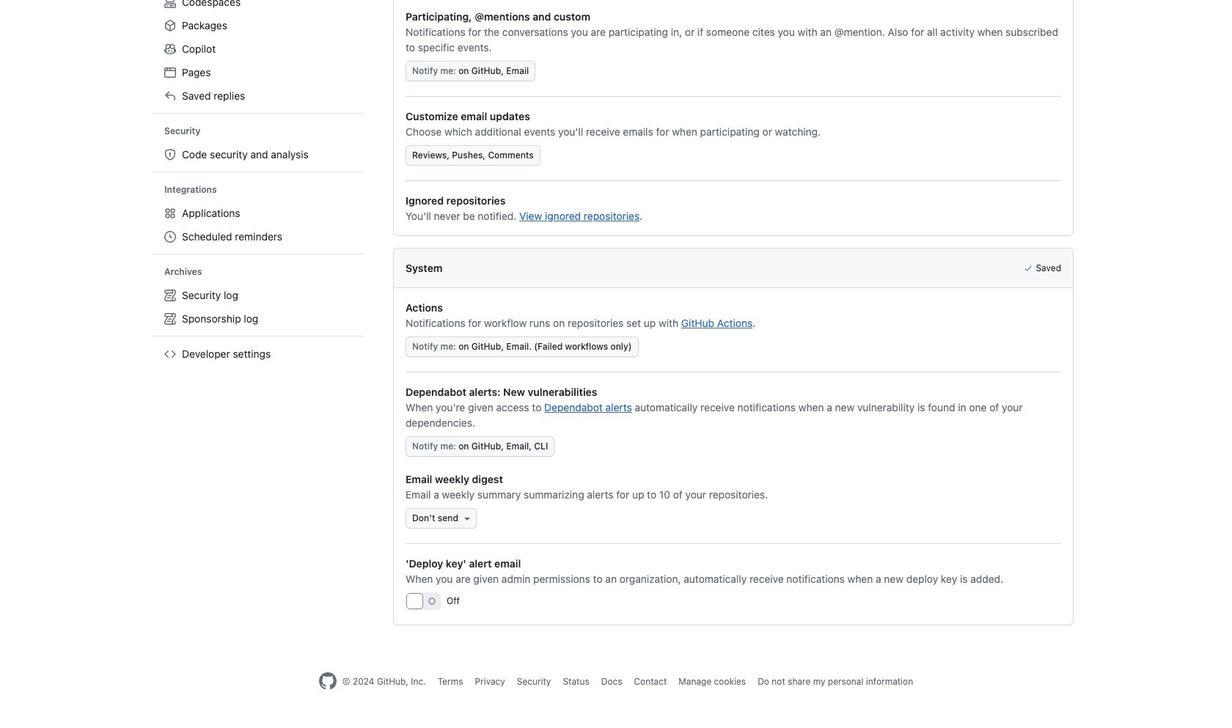 Task type: vqa. For each thing, say whether or not it's contained in the screenshot.
About link
no



Task type: describe. For each thing, give the bounding box(es) containing it.
log image
[[164, 290, 176, 302]]

clock image
[[164, 231, 176, 243]]

3 list from the top
[[159, 202, 358, 249]]

triangle down image
[[462, 513, 473, 525]]

shield lock image
[[164, 149, 176, 161]]



Task type: locate. For each thing, give the bounding box(es) containing it.
reply image
[[164, 90, 176, 102]]

log image
[[164, 313, 176, 325]]

copilot image
[[164, 43, 176, 55]]

apps image
[[164, 208, 176, 219]]

list
[[159, 0, 358, 108], [159, 143, 358, 167], [159, 202, 358, 249], [159, 284, 358, 331]]

browser image
[[164, 67, 176, 78]]

package image
[[164, 20, 176, 32]]

code image
[[164, 349, 176, 360]]

homepage image
[[319, 673, 337, 691]]

sc 9kayk9 0 image
[[1025, 264, 1034, 273]]

1 list from the top
[[159, 0, 358, 108]]

2 list from the top
[[159, 143, 358, 167]]

codespaces image
[[164, 0, 176, 8]]

4 list from the top
[[159, 284, 358, 331]]



